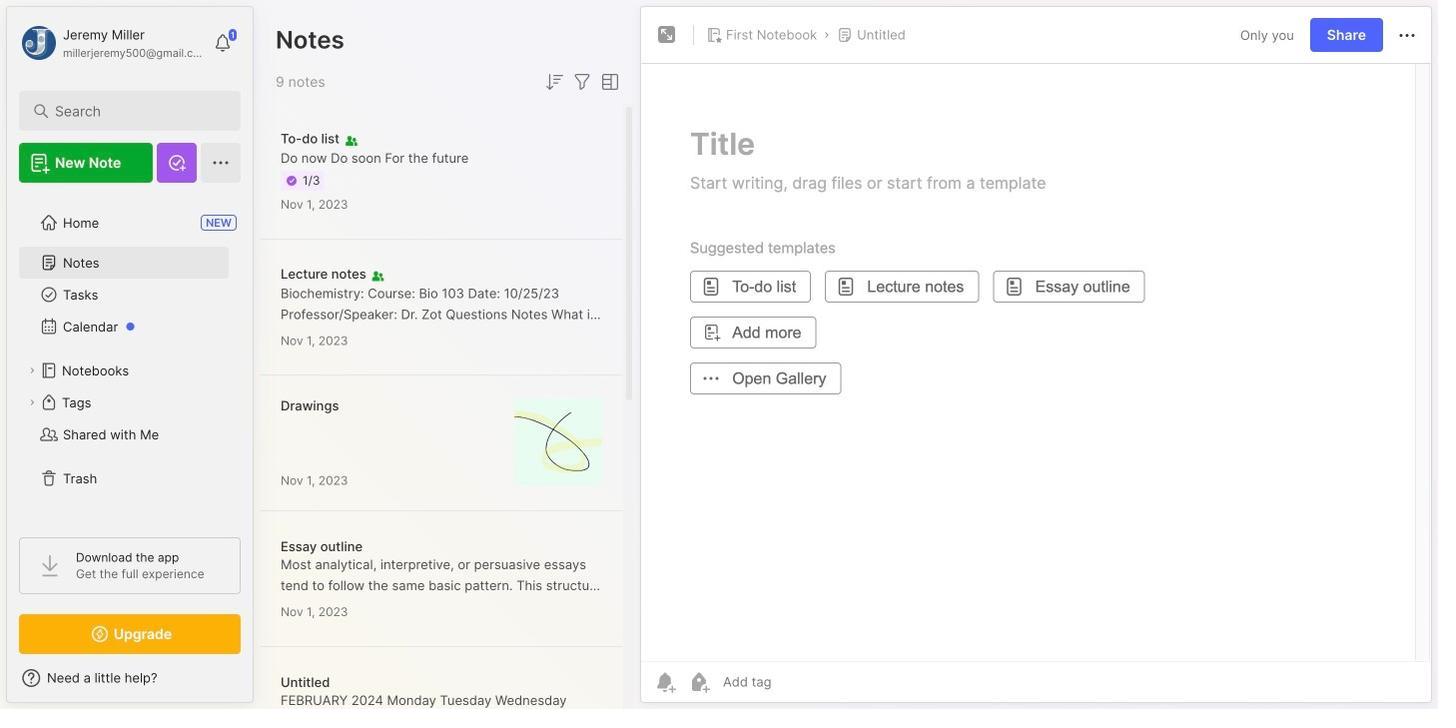 Task type: vqa. For each thing, say whether or not it's contained in the screenshot.
the Search text field
yes



Task type: describe. For each thing, give the bounding box(es) containing it.
expand note image
[[655, 23, 679, 47]]

Account field
[[19, 23, 204, 63]]

add a reminder image
[[653, 670, 677, 694]]

none search field inside main element
[[55, 99, 214, 123]]

expand notebooks image
[[26, 365, 38, 377]]

thumbnail image
[[515, 398, 603, 486]]

tree inside main element
[[7, 195, 253, 520]]



Task type: locate. For each thing, give the bounding box(es) containing it.
None search field
[[55, 99, 214, 123]]

Note Editor text field
[[641, 63, 1432, 661]]

More actions field
[[1396, 22, 1420, 48]]

View options field
[[595, 70, 622, 94]]

Search text field
[[55, 102, 214, 121]]

note window element
[[640, 6, 1433, 708]]

Add filters field
[[571, 70, 595, 94]]

more actions image
[[1396, 24, 1420, 48]]

main element
[[0, 0, 260, 709]]

tree
[[7, 195, 253, 520]]

WHAT'S NEW field
[[7, 662, 253, 694]]

Add tag field
[[721, 673, 871, 691]]

add filters image
[[571, 70, 595, 94]]

Sort options field
[[543, 70, 567, 94]]

click to collapse image
[[252, 672, 267, 696]]

expand tags image
[[26, 397, 38, 409]]

add tag image
[[687, 670, 711, 694]]



